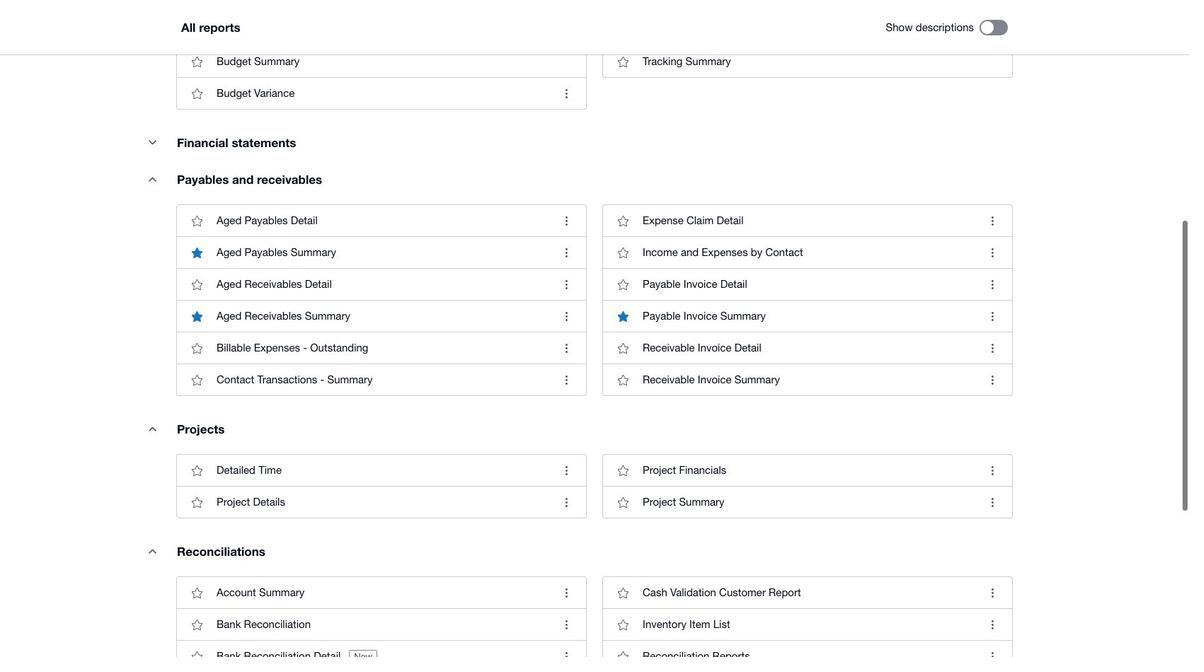 Task type: vqa. For each thing, say whether or not it's contained in the screenshot.
the bottommost the Total
no



Task type: describe. For each thing, give the bounding box(es) containing it.
remove favorite image
[[609, 302, 637, 331]]

collapse report group image
[[138, 128, 166, 157]]

expand report group image
[[138, 537, 166, 566]]

2 more options image from the top
[[552, 457, 580, 485]]

1 expand report group image from the top
[[138, 165, 166, 193]]

2 remove favorite image from the top
[[183, 302, 211, 331]]

1 remove favorite image from the top
[[183, 239, 211, 267]]

2 expand report group image from the top
[[138, 415, 166, 443]]



Task type: locate. For each thing, give the bounding box(es) containing it.
1 more options image from the top
[[552, 79, 580, 108]]

more options image
[[552, 79, 580, 108], [552, 457, 580, 485], [552, 579, 580, 608], [552, 643, 580, 658]]

3 more options image from the top
[[552, 579, 580, 608]]

expand report group image
[[138, 165, 166, 193], [138, 415, 166, 443]]

0 vertical spatial expand report group image
[[138, 165, 166, 193]]

remove favorite image
[[183, 239, 211, 267], [183, 302, 211, 331]]

more options image
[[552, 207, 580, 235], [552, 239, 580, 267], [552, 271, 580, 299], [552, 302, 580, 331], [552, 334, 580, 363], [552, 366, 580, 394], [552, 489, 580, 517], [552, 611, 580, 639], [978, 611, 1007, 639], [978, 643, 1007, 658]]

1 vertical spatial remove favorite image
[[183, 302, 211, 331]]

4 more options image from the top
[[552, 643, 580, 658]]

favorite image
[[183, 48, 211, 76], [609, 48, 637, 76], [183, 79, 211, 108], [183, 271, 211, 299], [609, 271, 637, 299], [183, 366, 211, 394], [609, 366, 637, 394], [183, 489, 211, 517], [609, 489, 637, 517], [609, 611, 637, 639], [183, 643, 211, 658]]

0 vertical spatial remove favorite image
[[183, 239, 211, 267]]

1 vertical spatial expand report group image
[[138, 415, 166, 443]]

favorite image
[[183, 207, 211, 235], [609, 207, 637, 235], [609, 239, 637, 267], [183, 334, 211, 363], [609, 334, 637, 363], [183, 457, 211, 485], [609, 457, 637, 485], [183, 579, 211, 608], [609, 579, 637, 608], [183, 611, 211, 639], [609, 643, 637, 658]]



